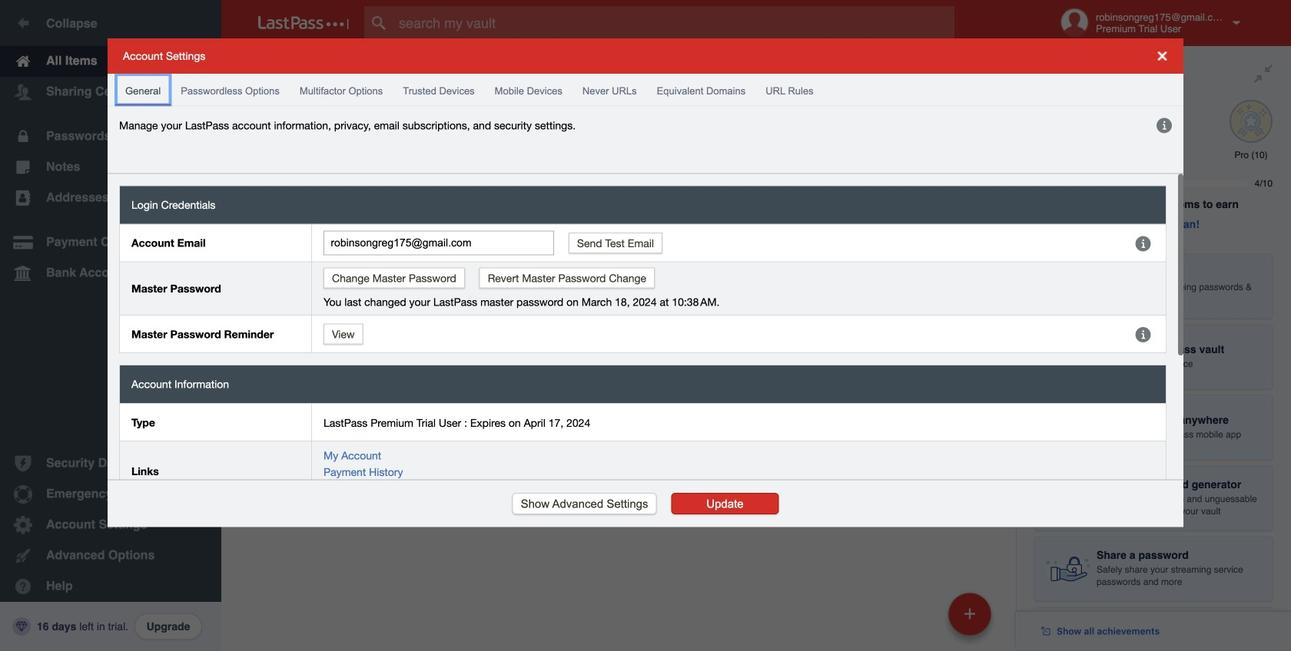 Task type: locate. For each thing, give the bounding box(es) containing it.
Search search field
[[364, 6, 979, 40]]

main navigation navigation
[[0, 0, 221, 652]]

lastpass image
[[258, 16, 349, 30]]

search my vault text field
[[364, 6, 979, 40]]

new item image
[[965, 609, 976, 620]]



Task type: describe. For each thing, give the bounding box(es) containing it.
new item navigation
[[943, 589, 1001, 652]]

vault options navigation
[[221, 46, 1016, 92]]



